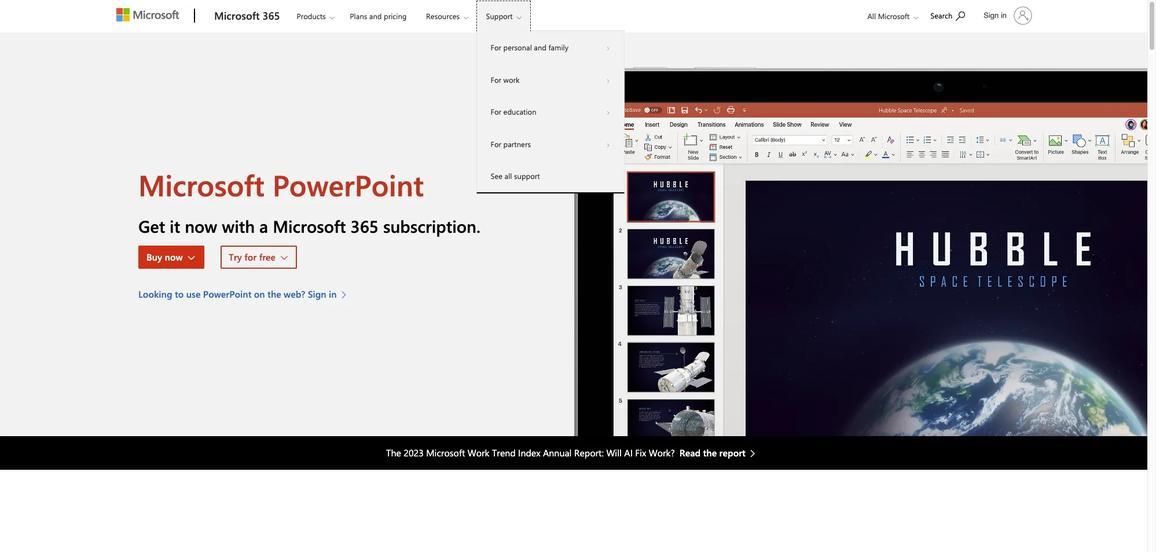 Task type: locate. For each thing, give the bounding box(es) containing it.
0 horizontal spatial now
[[165, 251, 183, 263]]

microsoft powerpoint
[[138, 165, 424, 204]]

for personal and family button
[[477, 31, 624, 63]]

try
[[229, 251, 242, 263]]

0 horizontal spatial 365
[[263, 9, 280, 23]]

1 horizontal spatial powerpoint
[[273, 165, 424, 204]]

1 horizontal spatial 365
[[351, 215, 379, 237]]

4 for from the top
[[491, 139, 502, 149]]

search
[[931, 10, 953, 20]]

1 horizontal spatial sign
[[984, 11, 999, 20]]

and
[[369, 11, 382, 21], [534, 42, 547, 52]]

report
[[720, 447, 746, 459]]

plans and pricing link
[[345, 1, 412, 28]]

in right search search box
[[1002, 11, 1007, 20]]

the right read
[[704, 447, 717, 459]]

for left education
[[491, 107, 502, 116]]

in
[[1002, 11, 1007, 20], [329, 288, 337, 300]]

0 horizontal spatial powerpoint
[[203, 288, 252, 300]]

sign right search search box
[[984, 11, 999, 20]]

buy now
[[147, 251, 183, 263]]

microsoft inside dropdown button
[[879, 11, 910, 21]]

all
[[505, 171, 512, 181]]

0 vertical spatial in
[[1002, 11, 1007, 20]]

will
[[607, 447, 622, 459]]

ai
[[625, 447, 633, 459]]

the
[[268, 288, 281, 300], [704, 447, 717, 459]]

a
[[260, 215, 268, 237]]

0 vertical spatial now
[[185, 215, 217, 237]]

the right on
[[268, 288, 281, 300]]

for left the 'partners'
[[491, 139, 502, 149]]

trend
[[492, 447, 516, 459]]

free
[[259, 251, 276, 263]]

for for for education
[[491, 107, 502, 116]]

1 horizontal spatial and
[[534, 42, 547, 52]]

1 vertical spatial powerpoint
[[203, 288, 252, 300]]

1 vertical spatial now
[[165, 251, 183, 263]]

0 horizontal spatial and
[[369, 11, 382, 21]]

in inside looking to use powerpoint on the web? sign in link
[[329, 288, 337, 300]]

sign right web?
[[308, 288, 327, 300]]

1 vertical spatial and
[[534, 42, 547, 52]]

for left personal
[[491, 42, 502, 52]]

3 for from the top
[[491, 107, 502, 116]]

products
[[297, 11, 326, 21]]

1 vertical spatial sign
[[308, 288, 327, 300]]

0 vertical spatial 365
[[263, 9, 280, 23]]

for left work
[[491, 74, 502, 84]]

1 for from the top
[[491, 42, 502, 52]]

work
[[468, 447, 490, 459]]

365
[[263, 9, 280, 23], [351, 215, 379, 237]]

sign in link
[[977, 2, 1038, 30]]

0 horizontal spatial in
[[329, 288, 337, 300]]

microsoft
[[214, 9, 260, 23], [879, 11, 910, 21], [138, 165, 265, 204], [273, 215, 346, 237], [426, 447, 465, 459]]

0 vertical spatial and
[[369, 11, 382, 21]]

1 horizontal spatial the
[[704, 447, 717, 459]]

see
[[491, 171, 503, 181]]

powerpoint
[[273, 165, 424, 204], [203, 288, 252, 300]]

on
[[254, 288, 265, 300]]

see all support
[[491, 171, 540, 181]]

now right it
[[185, 215, 217, 237]]

the 2023 microsoft work trend index annual report: will ai fix work? read the report
[[386, 447, 746, 459]]

powerpoint left on
[[203, 288, 252, 300]]

for
[[245, 251, 257, 263]]

0 horizontal spatial sign
[[308, 288, 327, 300]]

in right web?
[[329, 288, 337, 300]]

1 horizontal spatial in
[[1002, 11, 1007, 20]]

it
[[170, 215, 180, 237]]

1 vertical spatial the
[[704, 447, 717, 459]]

subscription.
[[383, 215, 481, 237]]

1 horizontal spatial now
[[185, 215, 217, 237]]

for for for partners
[[491, 139, 502, 149]]

to
[[175, 288, 184, 300]]

for partners button
[[477, 128, 624, 160]]

plans and pricing
[[350, 11, 407, 21]]

Search search field
[[925, 2, 977, 28]]

plans
[[350, 11, 367, 21]]

personal
[[504, 42, 532, 52]]

0 horizontal spatial the
[[268, 288, 281, 300]]

and right plans
[[369, 11, 382, 21]]

partners
[[504, 139, 531, 149]]

1 vertical spatial 365
[[351, 215, 379, 237]]

support
[[514, 171, 540, 181]]

1 vertical spatial in
[[329, 288, 337, 300]]

and left family
[[534, 42, 547, 52]]

sign
[[984, 11, 999, 20], [308, 288, 327, 300]]

powerpoint up get it now with a microsoft 365 subscription.
[[273, 165, 424, 204]]

and inside plans and pricing link
[[369, 11, 382, 21]]

now
[[185, 215, 217, 237], [165, 251, 183, 263]]

2 for from the top
[[491, 74, 502, 84]]

for work button
[[477, 63, 624, 96]]

for
[[491, 42, 502, 52], [491, 74, 502, 84], [491, 107, 502, 116], [491, 139, 502, 149]]

now inside dropdown button
[[165, 251, 183, 263]]

now right buy
[[165, 251, 183, 263]]



Task type: describe. For each thing, give the bounding box(es) containing it.
buy now button
[[138, 246, 204, 269]]

for partners
[[491, 139, 531, 149]]

microsoft 365 link
[[209, 1, 286, 32]]

with
[[222, 215, 255, 237]]

for work
[[491, 74, 520, 84]]

use
[[186, 288, 201, 300]]

read the report link
[[680, 446, 762, 460]]

2023
[[404, 447, 424, 459]]

microsoft 365
[[214, 9, 280, 23]]

work
[[504, 74, 520, 84]]

all
[[868, 11, 877, 21]]

read
[[680, 447, 701, 459]]

fix
[[636, 447, 647, 459]]

report:
[[575, 447, 604, 459]]

try for free
[[229, 251, 276, 263]]

web?
[[284, 288, 306, 300]]

device screen showing a presentation open in powerpoint image
[[574, 32, 1148, 436]]

support
[[486, 11, 513, 21]]

try for free button
[[221, 246, 297, 269]]

family
[[549, 42, 569, 52]]

looking
[[138, 288, 172, 300]]

search button
[[926, 2, 971, 28]]

0 vertical spatial powerpoint
[[273, 165, 424, 204]]

0 vertical spatial the
[[268, 288, 281, 300]]

0 vertical spatial sign
[[984, 11, 999, 20]]

all microsoft
[[868, 11, 910, 21]]

pricing
[[384, 11, 407, 21]]

for for for personal and family
[[491, 42, 502, 52]]

support button
[[477, 1, 531, 32]]

microsoft image
[[116, 8, 179, 21]]

all microsoft button
[[859, 1, 925, 32]]

education
[[504, 107, 537, 116]]

products button
[[287, 1, 344, 32]]

index
[[519, 447, 541, 459]]

get
[[138, 215, 165, 237]]

resources button
[[417, 1, 478, 32]]

in inside 'sign in' link
[[1002, 11, 1007, 20]]

for education button
[[477, 96, 624, 128]]

sign in
[[984, 11, 1007, 20]]

get it now with a microsoft 365 subscription.
[[138, 215, 481, 237]]

annual
[[543, 447, 572, 459]]

and inside for personal and family dropdown button
[[534, 42, 547, 52]]

resources
[[426, 11, 460, 21]]

looking to use powerpoint on the web? sign in
[[138, 288, 337, 300]]

for personal and family
[[491, 42, 569, 52]]

see all support link
[[477, 160, 624, 192]]

looking to use powerpoint on the web? sign in link
[[138, 287, 353, 301]]

for for for work
[[491, 74, 502, 84]]

work?
[[649, 447, 675, 459]]

buy
[[147, 251, 162, 263]]

the
[[386, 447, 401, 459]]

for education
[[491, 107, 537, 116]]



Task type: vqa. For each thing, say whether or not it's contained in the screenshot.
middle What
no



